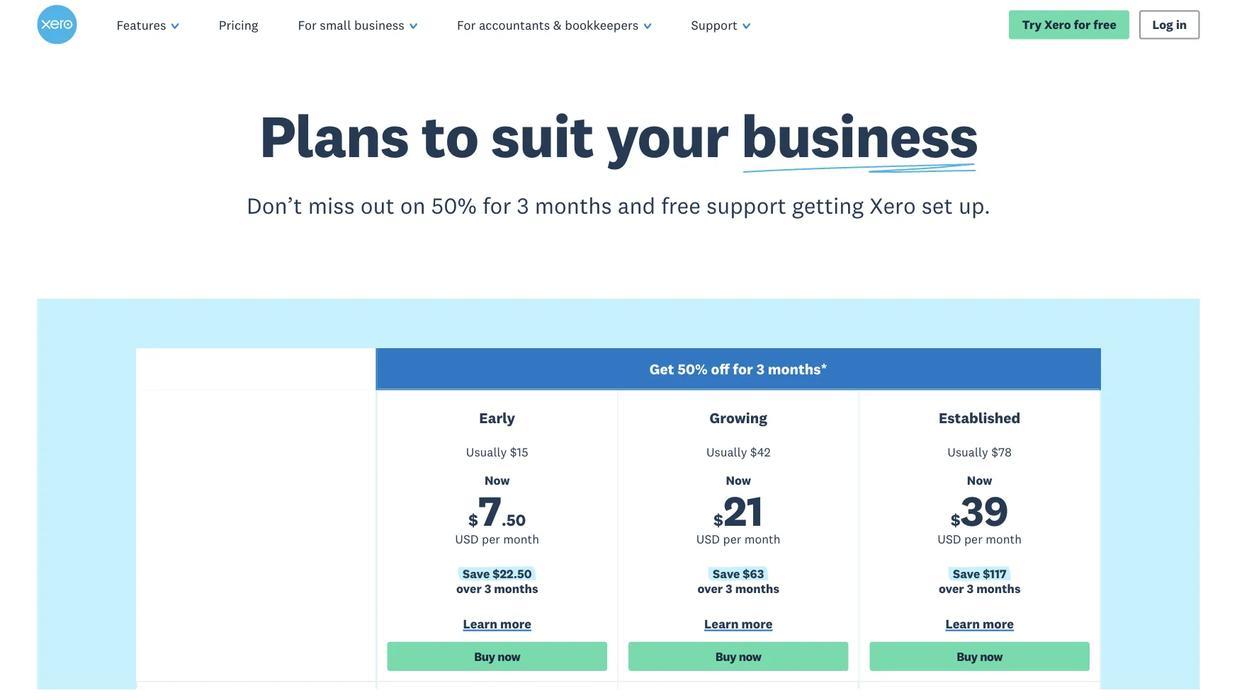Task type: locate. For each thing, give the bounding box(es) containing it.
now for 39
[[967, 473, 992, 488]]

learn for 21
[[704, 616, 739, 632]]

support
[[707, 192, 786, 220]]

2 horizontal spatial more
[[983, 616, 1014, 632]]

learn more link down save $63
[[629, 616, 848, 636]]

usd per month up save $63
[[696, 532, 781, 547]]

$ left . on the bottom of the page
[[469, 510, 478, 530]]

month down 50 at the bottom left of the page
[[503, 532, 539, 547]]

3 learn from the left
[[946, 616, 980, 632]]

now down usually $ 78
[[967, 473, 992, 488]]

3 per from the left
[[964, 532, 983, 547]]

1 horizontal spatial learn
[[704, 616, 739, 632]]

usd left 21
[[696, 532, 720, 547]]

2 horizontal spatial now
[[967, 473, 992, 488]]

3 buy now from the left
[[957, 649, 1003, 664]]

$ inside $ 39
[[951, 510, 961, 530]]

3 month from the left
[[986, 532, 1022, 547]]

1 horizontal spatial per
[[723, 532, 741, 547]]

save $22.50
[[463, 567, 532, 582]]

xero left set
[[870, 192, 916, 220]]

1 more from the left
[[500, 616, 531, 632]]

1 horizontal spatial for
[[457, 17, 476, 33]]

1 for from the left
[[298, 17, 317, 33]]

pricing
[[219, 17, 258, 33]]

2 buy now from the left
[[715, 649, 762, 664]]

per for 39
[[964, 532, 983, 547]]

usually $ 42
[[706, 445, 771, 460]]

2 horizontal spatial usually
[[948, 445, 988, 460]]

plans
[[259, 99, 409, 173]]

more for 7
[[500, 616, 531, 632]]

0 horizontal spatial buy now
[[474, 649, 520, 664]]

usd per month up save $117 at the right of page
[[938, 532, 1022, 547]]

1 horizontal spatial now
[[739, 649, 762, 664]]

0 horizontal spatial learn more link
[[387, 616, 607, 636]]

3 usd from the left
[[938, 532, 961, 547]]

month up $117
[[986, 532, 1022, 547]]

learn more link down save $117 at the right of page
[[870, 616, 1090, 636]]

2 learn more link from the left
[[629, 616, 848, 636]]

1 horizontal spatial business
[[741, 99, 978, 173]]

more for 21
[[742, 616, 773, 632]]

1 learn more link from the left
[[387, 616, 607, 636]]

2 horizontal spatial usd per month
[[938, 532, 1022, 547]]

50% right on
[[431, 192, 477, 220]]

now down usually $ 42
[[726, 473, 751, 488]]

3 buy from the left
[[957, 649, 978, 664]]

42
[[757, 445, 771, 460]]

over
[[456, 581, 482, 597], [698, 581, 723, 597], [939, 581, 964, 597]]

$ up save $117 at the right of page
[[951, 510, 961, 530]]

3 learn more link from the left
[[870, 616, 1090, 636]]

1 learn more from the left
[[463, 616, 531, 632]]

3 now from the left
[[967, 473, 992, 488]]

1 horizontal spatial 50%
[[678, 360, 708, 379]]

3 for 39
[[967, 581, 974, 597]]

1 horizontal spatial buy now link
[[629, 643, 848, 672]]

0 horizontal spatial buy
[[474, 649, 495, 664]]

over left $117
[[939, 581, 964, 597]]

0 horizontal spatial for
[[483, 192, 511, 220]]

plans to suit your
[[259, 99, 741, 173]]

learn more
[[463, 616, 531, 632], [704, 616, 773, 632], [946, 616, 1014, 632]]

usually for 21
[[706, 445, 747, 460]]

1 month from the left
[[503, 532, 539, 547]]

now for 7
[[485, 473, 510, 488]]

for left small
[[298, 17, 317, 33]]

2 horizontal spatial month
[[986, 532, 1022, 547]]

save $117
[[953, 567, 1007, 582]]

0 vertical spatial 50%
[[431, 192, 477, 220]]

3
[[517, 192, 529, 220], [756, 360, 765, 379], [484, 581, 491, 597], [726, 581, 733, 597], [967, 581, 974, 597]]

0 horizontal spatial 50%
[[431, 192, 477, 220]]

1 horizontal spatial free
[[1094, 17, 1117, 32]]

1 horizontal spatial over
[[698, 581, 723, 597]]

3 usually from the left
[[948, 445, 988, 460]]

50% left off
[[678, 360, 708, 379]]

1 horizontal spatial usd
[[696, 532, 720, 547]]

over for 7
[[456, 581, 482, 597]]

1 now from the left
[[485, 473, 510, 488]]

usually
[[466, 445, 507, 460], [706, 445, 747, 460], [948, 445, 988, 460]]

3 save from the left
[[953, 567, 980, 582]]

2 now from the left
[[739, 649, 762, 664]]

learn more down save $117 at the right of page
[[946, 616, 1014, 632]]

usually down early
[[466, 445, 507, 460]]

1 horizontal spatial month
[[744, 532, 781, 547]]

1 horizontal spatial usually
[[706, 445, 747, 460]]

free left log
[[1094, 17, 1117, 32]]

xero
[[1045, 17, 1071, 32], [870, 192, 916, 220]]

over left $22.50 at bottom
[[456, 581, 482, 597]]

per up save $117 at the right of page
[[964, 532, 983, 547]]

0 horizontal spatial buy now link
[[387, 643, 607, 672]]

0 horizontal spatial more
[[500, 616, 531, 632]]

month up $63
[[744, 532, 781, 547]]

0 horizontal spatial learn more
[[463, 616, 531, 632]]

usd per month for 21
[[696, 532, 781, 547]]

3 usd per month from the left
[[938, 532, 1022, 547]]

3 more from the left
[[983, 616, 1014, 632]]

0 horizontal spatial now
[[485, 473, 510, 488]]

don't
[[247, 192, 302, 220]]

1 save from the left
[[463, 567, 490, 582]]

free right the and
[[661, 192, 701, 220]]

save
[[463, 567, 490, 582], [713, 567, 740, 582], [953, 567, 980, 582]]

2 horizontal spatial over
[[939, 581, 964, 597]]

per
[[482, 532, 500, 547], [723, 532, 741, 547], [964, 532, 983, 547]]

for left accountants
[[457, 17, 476, 33]]

for small business button
[[278, 0, 437, 50]]

1 usd per month from the left
[[455, 532, 539, 547]]

support
[[691, 17, 738, 33]]

0 horizontal spatial save
[[463, 567, 490, 582]]

save left $22.50 at bottom
[[463, 567, 490, 582]]

2 usd from the left
[[696, 532, 720, 547]]

0 horizontal spatial usd
[[455, 532, 479, 547]]

over 3 months for 21
[[698, 581, 779, 597]]

usd per month down . on the bottom of the page
[[455, 532, 539, 547]]

1 vertical spatial xero
[[870, 192, 916, 220]]

usually for 7
[[466, 445, 507, 460]]

$ down early
[[510, 445, 517, 460]]

0 vertical spatial free
[[1094, 17, 1117, 32]]

per up save $22.50
[[482, 532, 500, 547]]

now
[[498, 649, 520, 664], [739, 649, 762, 664], [980, 649, 1003, 664]]

get 50% off for 3 months*
[[650, 360, 827, 379]]

2 horizontal spatial for
[[1074, 17, 1091, 32]]

usd up save $22.50
[[455, 532, 479, 547]]

2 horizontal spatial learn
[[946, 616, 980, 632]]

3 for 7
[[484, 581, 491, 597]]

2 horizontal spatial over 3 months
[[939, 581, 1021, 597]]

learn more link for 21
[[629, 616, 848, 636]]

1 horizontal spatial now
[[726, 473, 751, 488]]

1 horizontal spatial save
[[713, 567, 740, 582]]

0 horizontal spatial free
[[661, 192, 701, 220]]

buy now link for 39
[[870, 643, 1090, 672]]

save for 7
[[463, 567, 490, 582]]

log
[[1152, 17, 1173, 32]]

2 horizontal spatial usd
[[938, 532, 961, 547]]

1 over from the left
[[456, 581, 482, 597]]

months
[[535, 192, 612, 220], [494, 581, 538, 597], [735, 581, 779, 597], [977, 581, 1021, 597]]

now for 21
[[726, 473, 751, 488]]

0 horizontal spatial per
[[482, 532, 500, 547]]

0 vertical spatial xero
[[1045, 17, 1071, 32]]

15
[[517, 445, 528, 460]]

save left $117
[[953, 567, 980, 582]]

learn down save $117 at the right of page
[[946, 616, 980, 632]]

$ down growing
[[750, 445, 757, 460]]

for right try
[[1074, 17, 1091, 32]]

2 buy from the left
[[715, 649, 736, 664]]

1 learn from the left
[[463, 616, 497, 632]]

xero right try
[[1045, 17, 1071, 32]]

for accountants & bookkeepers button
[[437, 0, 671, 50]]

2 learn more from the left
[[704, 616, 773, 632]]

1 horizontal spatial over 3 months
[[698, 581, 779, 597]]

learn more for 39
[[946, 616, 1014, 632]]

2 learn from the left
[[704, 616, 739, 632]]

$ 39
[[951, 484, 1009, 537]]

per up save $63
[[723, 532, 741, 547]]

2 buy now link from the left
[[629, 643, 848, 672]]

and
[[618, 192, 656, 220]]

0 horizontal spatial over 3 months
[[456, 581, 538, 597]]

0 horizontal spatial over
[[456, 581, 482, 597]]

2 usually from the left
[[706, 445, 747, 460]]

usually $ 15
[[466, 445, 528, 460]]

2 horizontal spatial buy now link
[[870, 643, 1090, 672]]

for
[[1074, 17, 1091, 32], [483, 192, 511, 220], [733, 360, 753, 379]]

1 buy from the left
[[474, 649, 495, 664]]

3 buy now link from the left
[[870, 643, 1090, 672]]

1 now from the left
[[498, 649, 520, 664]]

1 horizontal spatial buy now
[[715, 649, 762, 664]]

0 vertical spatial for
[[1074, 17, 1091, 32]]

2 month from the left
[[744, 532, 781, 547]]

now for 21
[[739, 649, 762, 664]]

learn
[[463, 616, 497, 632], [704, 616, 739, 632], [946, 616, 980, 632]]

2 horizontal spatial now
[[980, 649, 1003, 664]]

on
[[400, 192, 426, 220]]

0 horizontal spatial usd per month
[[455, 532, 539, 547]]

learn more for 7
[[463, 616, 531, 632]]

2 more from the left
[[742, 616, 773, 632]]

2 over from the left
[[698, 581, 723, 597]]

2 over 3 months from the left
[[698, 581, 779, 597]]

learn down save $22.50
[[463, 616, 497, 632]]

1 horizontal spatial more
[[742, 616, 773, 632]]

business inside dropdown button
[[354, 17, 404, 33]]

2 now from the left
[[726, 473, 751, 488]]

1 vertical spatial free
[[661, 192, 701, 220]]

2 usd per month from the left
[[696, 532, 781, 547]]

for for for accountants & bookkeepers
[[457, 17, 476, 33]]

1 usually from the left
[[466, 445, 507, 460]]

for down plans to suit your
[[483, 192, 511, 220]]

features button
[[97, 0, 199, 50]]

learn more link down save $22.50
[[387, 616, 607, 636]]

free
[[1094, 17, 1117, 32], [661, 192, 701, 220]]

2 vertical spatial for
[[733, 360, 753, 379]]

1 buy now link from the left
[[387, 643, 607, 672]]

1 horizontal spatial learn more
[[704, 616, 773, 632]]

over left $63
[[698, 581, 723, 597]]

buy now link for 21
[[629, 643, 848, 672]]

0 horizontal spatial learn
[[463, 616, 497, 632]]

over 3 months for 7
[[456, 581, 538, 597]]

1 horizontal spatial buy
[[715, 649, 736, 664]]

0 horizontal spatial business
[[354, 17, 404, 33]]

free inside "link"
[[1094, 17, 1117, 32]]

buy now link
[[387, 643, 607, 672], [629, 643, 848, 672], [870, 643, 1090, 672]]

3 over from the left
[[939, 581, 964, 597]]

buy now link for 7
[[387, 643, 607, 672]]

now for 7
[[498, 649, 520, 664]]

$63
[[743, 567, 764, 582]]

learn more down save $22.50
[[463, 616, 531, 632]]

more down $117
[[983, 616, 1014, 632]]

learn more down save $63
[[704, 616, 773, 632]]

.
[[502, 510, 506, 530]]

over for 21
[[698, 581, 723, 597]]

established
[[939, 409, 1021, 427]]

business
[[354, 17, 404, 33], [741, 99, 978, 173]]

more
[[500, 616, 531, 632], [742, 616, 773, 632], [983, 616, 1014, 632]]

2 horizontal spatial save
[[953, 567, 980, 582]]

1 over 3 months from the left
[[456, 581, 538, 597]]

usd per month
[[455, 532, 539, 547], [696, 532, 781, 547], [938, 532, 1022, 547]]

2 horizontal spatial learn more link
[[870, 616, 1090, 636]]

learn more link
[[387, 616, 607, 636], [629, 616, 848, 636], [870, 616, 1090, 636]]

1 horizontal spatial learn more link
[[629, 616, 848, 636]]

$ up save $63
[[714, 510, 723, 530]]

usually down growing
[[706, 445, 747, 460]]

2 horizontal spatial buy now
[[957, 649, 1003, 664]]

3 now from the left
[[980, 649, 1003, 664]]

save $63
[[713, 567, 764, 582]]

1 horizontal spatial usd per month
[[696, 532, 781, 547]]

month for 39
[[986, 532, 1022, 547]]

50%
[[431, 192, 477, 220], [678, 360, 708, 379]]

pricing link
[[199, 0, 278, 50]]

now down usually $ 15
[[485, 473, 510, 488]]

more down $63
[[742, 616, 773, 632]]

2 horizontal spatial buy
[[957, 649, 978, 664]]

over 3 months
[[456, 581, 538, 597], [698, 581, 779, 597], [939, 581, 1021, 597]]

1 per from the left
[[482, 532, 500, 547]]

for right off
[[733, 360, 753, 379]]

buy
[[474, 649, 495, 664], [715, 649, 736, 664], [957, 649, 978, 664]]

save for 39
[[953, 567, 980, 582]]

2 horizontal spatial learn more
[[946, 616, 1014, 632]]

buy now for 21
[[715, 649, 762, 664]]

usd up save $117 at the right of page
[[938, 532, 961, 547]]

save left $63
[[713, 567, 740, 582]]

2 for from the left
[[457, 17, 476, 33]]

0 horizontal spatial usually
[[466, 445, 507, 460]]

50
[[506, 510, 526, 530]]

usd
[[455, 532, 479, 547], [696, 532, 720, 547], [938, 532, 961, 547]]

1 usd from the left
[[455, 532, 479, 547]]

usd for 39
[[938, 532, 961, 547]]

set
[[922, 192, 953, 220]]

learn for 7
[[463, 616, 497, 632]]

0 horizontal spatial for
[[298, 17, 317, 33]]

2 horizontal spatial per
[[964, 532, 983, 547]]

1 horizontal spatial xero
[[1045, 17, 1071, 32]]

3 over 3 months from the left
[[939, 581, 1021, 597]]

now
[[485, 473, 510, 488], [726, 473, 751, 488], [967, 473, 992, 488]]

7
[[478, 484, 502, 537]]

log in
[[1152, 17, 1187, 32]]

more down $22.50 at bottom
[[500, 616, 531, 632]]

$
[[510, 445, 517, 460], [750, 445, 757, 460], [991, 445, 998, 460], [469, 510, 478, 530], [714, 510, 723, 530], [951, 510, 961, 530]]

1 buy now from the left
[[474, 649, 520, 664]]

per for 7
[[482, 532, 500, 547]]

1 vertical spatial 50%
[[678, 360, 708, 379]]

2 save from the left
[[713, 567, 740, 582]]

0 horizontal spatial xero
[[870, 192, 916, 220]]

months for 39
[[977, 581, 1021, 597]]

usually down established
[[948, 445, 988, 460]]

0 horizontal spatial now
[[498, 649, 520, 664]]

bookkeepers
[[565, 17, 639, 33]]

for
[[298, 17, 317, 33], [457, 17, 476, 33]]

0 vertical spatial business
[[354, 17, 404, 33]]

month
[[503, 532, 539, 547], [744, 532, 781, 547], [986, 532, 1022, 547]]

0 horizontal spatial month
[[503, 532, 539, 547]]

3 learn more from the left
[[946, 616, 1014, 632]]

2 per from the left
[[723, 532, 741, 547]]

buy now
[[474, 649, 520, 664], [715, 649, 762, 664], [957, 649, 1003, 664]]

learn down save $63
[[704, 616, 739, 632]]



Task type: describe. For each thing, give the bounding box(es) containing it.
your
[[606, 99, 729, 173]]

$ 7 . 50
[[469, 484, 526, 537]]

off
[[711, 360, 730, 379]]

months*
[[768, 360, 827, 379]]

$117
[[983, 567, 1007, 582]]

usd for 21
[[696, 532, 720, 547]]

usually for 39
[[948, 445, 988, 460]]

small
[[320, 17, 351, 33]]

learn more link for 7
[[387, 616, 607, 636]]

$ down established
[[991, 445, 998, 460]]

try xero for free link
[[1009, 10, 1130, 39]]

usd for 7
[[455, 532, 479, 547]]

get
[[650, 360, 674, 379]]

learn for 39
[[946, 616, 980, 632]]

growing
[[710, 409, 767, 427]]

in
[[1176, 17, 1187, 32]]

getting
[[792, 192, 864, 220]]

miss
[[308, 192, 355, 220]]

1 horizontal spatial for
[[733, 360, 753, 379]]

don't miss out on 50% for 3 months and free support getting xero set up.
[[247, 192, 991, 220]]

for for for small business
[[298, 17, 317, 33]]

buy now for 39
[[957, 649, 1003, 664]]

buy for 21
[[715, 649, 736, 664]]

try
[[1022, 17, 1042, 32]]

more for 39
[[983, 616, 1014, 632]]

learn more for 21
[[704, 616, 773, 632]]

xero homepage image
[[37, 5, 77, 45]]

try xero for free
[[1022, 17, 1117, 32]]

per for 21
[[723, 532, 741, 547]]

months for 7
[[494, 581, 538, 597]]

early
[[479, 409, 515, 427]]

for inside "link"
[[1074, 17, 1091, 32]]

$ 21
[[714, 484, 763, 537]]

learn more link for 39
[[870, 616, 1090, 636]]

usd per month for 39
[[938, 532, 1022, 547]]

usually $ 78
[[948, 445, 1012, 460]]

1 vertical spatial business
[[741, 99, 978, 173]]

suit
[[491, 99, 594, 173]]

$ inside the $ 7 . 50
[[469, 510, 478, 530]]

to
[[421, 99, 478, 173]]

now for 39
[[980, 649, 1003, 664]]

xero inside try xero for free "link"
[[1045, 17, 1071, 32]]

accountants
[[479, 17, 550, 33]]

$22.50
[[493, 567, 532, 582]]

support button
[[671, 0, 770, 50]]

usd per month for 7
[[455, 532, 539, 547]]

for accountants & bookkeepers
[[457, 17, 639, 33]]

months for 21
[[735, 581, 779, 597]]

for small business
[[298, 17, 404, 33]]

buy now for 7
[[474, 649, 520, 664]]

month for 7
[[503, 532, 539, 547]]

out
[[360, 192, 394, 220]]

21
[[723, 484, 763, 537]]

39
[[961, 484, 1009, 537]]

1 vertical spatial for
[[483, 192, 511, 220]]

buy for 39
[[957, 649, 978, 664]]

log in link
[[1139, 10, 1200, 39]]

month for 21
[[744, 532, 781, 547]]

up.
[[959, 192, 991, 220]]

buy for 7
[[474, 649, 495, 664]]

$ inside $ 21
[[714, 510, 723, 530]]

features
[[116, 17, 166, 33]]

3 for 21
[[726, 581, 733, 597]]

78
[[998, 445, 1012, 460]]

over for 39
[[939, 581, 964, 597]]

&
[[553, 17, 562, 33]]

over 3 months for 39
[[939, 581, 1021, 597]]

save for 21
[[713, 567, 740, 582]]



Task type: vqa. For each thing, say whether or not it's contained in the screenshot.
took
no



